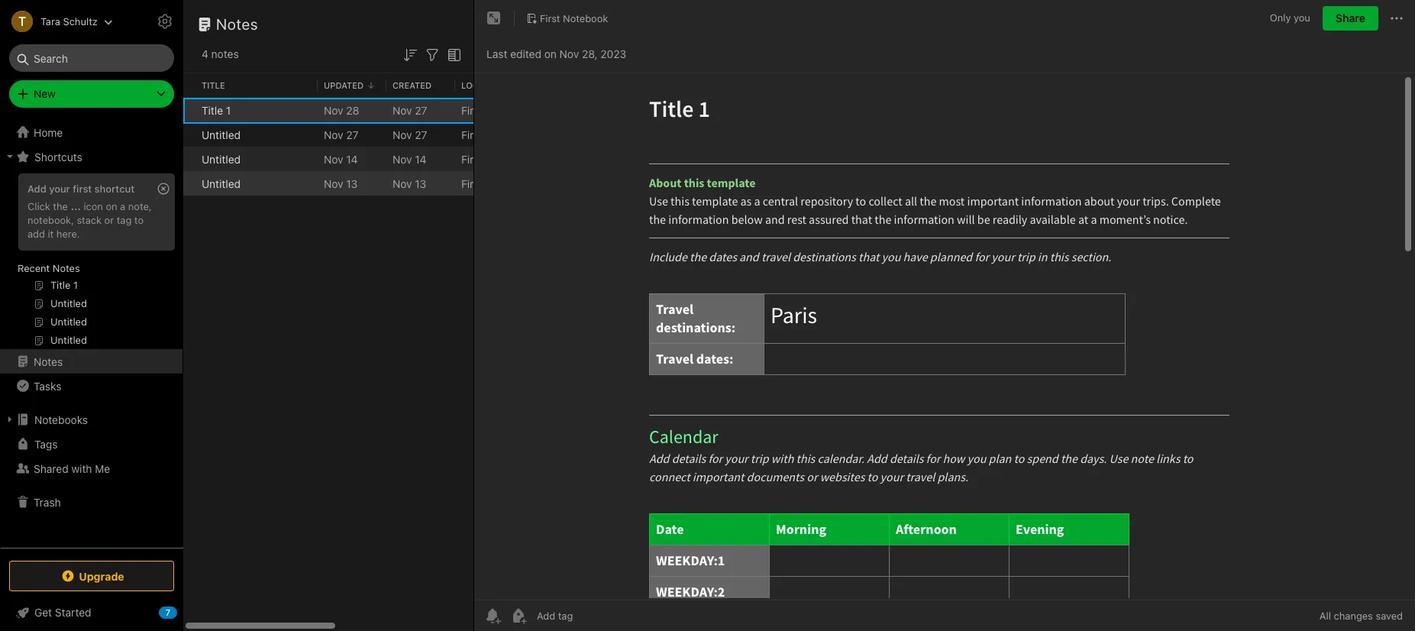 Task type: vqa. For each thing, say whether or not it's contained in the screenshot.
WHAT'S NEW Field
no



Task type: locate. For each thing, give the bounding box(es) containing it.
group inside "tree"
[[0, 169, 183, 355]]

on inside 'note window' element
[[545, 47, 557, 60]]

recent notes
[[18, 262, 80, 274]]

1 horizontal spatial nov 13
[[393, 177, 427, 190]]

on right edited on the left top
[[545, 47, 557, 60]]

2 title from the top
[[202, 104, 223, 117]]

notes
[[211, 47, 239, 60]]

1 vertical spatial untitled
[[202, 152, 241, 165]]

0 horizontal spatial 13
[[346, 177, 358, 190]]

me
[[95, 462, 110, 475]]

0 vertical spatial on
[[545, 47, 557, 60]]

tara
[[40, 15, 60, 27]]

settings image
[[156, 12, 174, 31]]

2 vertical spatial untitled
[[202, 177, 241, 190]]

schultz
[[63, 15, 98, 27]]

add your first shortcut
[[28, 183, 135, 195]]

nov 14
[[324, 152, 358, 165], [393, 152, 427, 165]]

nov
[[560, 47, 579, 60], [324, 104, 343, 117], [393, 104, 412, 117], [324, 128, 343, 141], [393, 128, 412, 141], [324, 152, 343, 165], [393, 152, 412, 165], [324, 177, 343, 190], [393, 177, 412, 190]]

13
[[346, 177, 358, 190], [415, 177, 427, 190]]

0 vertical spatial untitled
[[202, 128, 241, 141]]

None search field
[[20, 44, 164, 72]]

title for title
[[202, 80, 225, 90]]

you
[[1294, 12, 1311, 24]]

0 vertical spatial title
[[202, 80, 225, 90]]

all changes saved
[[1320, 610, 1404, 622]]

here.
[[56, 228, 80, 240]]

1 vertical spatial on
[[106, 200, 117, 212]]

View options field
[[442, 44, 464, 64]]

untitled for nov 13
[[202, 177, 241, 190]]

row group
[[183, 98, 730, 196]]

1 title from the top
[[202, 80, 225, 90]]

0 horizontal spatial nov 13
[[324, 177, 358, 190]]

0 horizontal spatial 14
[[346, 152, 358, 165]]

note window element
[[474, 0, 1416, 631]]

Add tag field
[[536, 609, 650, 623]]

27
[[415, 104, 427, 117], [346, 128, 359, 141], [415, 128, 427, 141]]

2 untitled from the top
[[202, 152, 241, 165]]

notes up notes
[[216, 15, 258, 33]]

title
[[202, 80, 225, 90], [202, 104, 223, 117]]

cell
[[183, 98, 196, 122], [183, 122, 196, 147]]

saved
[[1376, 610, 1404, 622]]

More actions field
[[1388, 6, 1407, 31]]

notes right recent
[[53, 262, 80, 274]]

nov 13
[[324, 177, 358, 190], [393, 177, 427, 190]]

first notebook
[[540, 12, 608, 24], [462, 104, 534, 117], [462, 128, 534, 141], [462, 152, 534, 165], [462, 177, 534, 190]]

share button
[[1323, 6, 1379, 31]]

group
[[0, 169, 183, 355]]

nov 14 down 'created'
[[393, 152, 427, 165]]

4 notes
[[202, 47, 239, 60]]

Note Editor text field
[[474, 73, 1416, 600]]

tag
[[117, 214, 132, 226]]

expand notebooks image
[[4, 413, 16, 426]]

notebook inside first notebook button
[[563, 12, 608, 24]]

untitled
[[202, 128, 241, 141], [202, 152, 241, 165], [202, 177, 241, 190]]

created
[[393, 80, 432, 90]]

1 cell from the top
[[183, 98, 196, 122]]

upgrade
[[79, 570, 124, 583]]

nov inside 'note window' element
[[560, 47, 579, 60]]

shortcuts button
[[0, 144, 183, 169]]

title up title 1
[[202, 80, 225, 90]]

14 down "28" on the left of page
[[346, 152, 358, 165]]

14
[[346, 152, 358, 165], [415, 152, 427, 165]]

tree
[[0, 120, 183, 547]]

title left the 1
[[202, 104, 223, 117]]

2 cell from the top
[[183, 122, 196, 147]]

tasks button
[[0, 374, 183, 398]]

first
[[73, 183, 92, 195]]

...
[[71, 200, 81, 212]]

0 horizontal spatial on
[[106, 200, 117, 212]]

tara schultz
[[40, 15, 98, 27]]

recent
[[18, 262, 50, 274]]

1 horizontal spatial 13
[[415, 177, 427, 190]]

notebook
[[563, 12, 608, 24], [486, 104, 534, 117], [486, 128, 534, 141], [486, 152, 534, 165], [486, 177, 534, 190]]

first notebook inside button
[[540, 12, 608, 24]]

0 horizontal spatial nov 14
[[324, 152, 358, 165]]

first
[[540, 12, 561, 24], [462, 104, 483, 117], [462, 128, 483, 141], [462, 152, 483, 165], [462, 177, 483, 190]]

Help and Learning task checklist field
[[0, 601, 183, 625]]

1 vertical spatial notes
[[53, 262, 80, 274]]

trash
[[34, 496, 61, 508]]

new
[[34, 87, 56, 100]]

on inside icon on a note, notebook, stack or tag to add it here.
[[106, 200, 117, 212]]

on left the a
[[106, 200, 117, 212]]

14 down 'created'
[[415, 152, 427, 165]]

1 vertical spatial title
[[202, 104, 223, 117]]

upgrade button
[[9, 561, 174, 591]]

2 nov 13 from the left
[[393, 177, 427, 190]]

1 13 from the left
[[346, 177, 358, 190]]

shortcuts
[[34, 150, 82, 163]]

updated
[[324, 80, 364, 90]]

home link
[[0, 120, 183, 144]]

group containing add your first shortcut
[[0, 169, 183, 355]]

nov 14 down nov 28
[[324, 152, 358, 165]]

changes
[[1335, 610, 1374, 622]]

click the ...
[[28, 200, 81, 212]]

1 horizontal spatial on
[[545, 47, 557, 60]]

nov 27
[[393, 104, 427, 117], [324, 128, 359, 141], [393, 128, 427, 141]]

2 13 from the left
[[415, 177, 427, 190]]

notes
[[216, 15, 258, 33], [53, 262, 80, 274], [34, 355, 63, 368]]

on
[[545, 47, 557, 60], [106, 200, 117, 212]]

notes up tasks
[[34, 355, 63, 368]]

1 horizontal spatial nov 14
[[393, 152, 427, 165]]

3 untitled from the top
[[202, 177, 241, 190]]

notes link
[[0, 349, 183, 374]]

27 for nov 28
[[415, 104, 427, 117]]

1 horizontal spatial 14
[[415, 152, 427, 165]]

tree containing home
[[0, 120, 183, 547]]

only you
[[1271, 12, 1311, 24]]

add filters image
[[423, 46, 442, 64]]

nov 28
[[324, 104, 359, 117]]



Task type: describe. For each thing, give the bounding box(es) containing it.
row group containing title 1
[[183, 98, 730, 196]]

cell for untitled
[[183, 122, 196, 147]]

location
[[462, 80, 505, 90]]

cell for title 1
[[183, 98, 196, 122]]

tasks
[[34, 379, 61, 392]]

edited
[[511, 47, 542, 60]]

1 nov 13 from the left
[[324, 177, 358, 190]]

trash link
[[0, 490, 183, 514]]

notebooks
[[34, 413, 88, 426]]

shared
[[34, 462, 69, 475]]

add
[[28, 228, 45, 240]]

last edited on nov 28, 2023
[[487, 47, 627, 60]]

nov 27 for 27
[[393, 128, 427, 141]]

0 vertical spatial notes
[[216, 15, 258, 33]]

with
[[71, 462, 92, 475]]

2 14 from the left
[[415, 152, 427, 165]]

add
[[28, 183, 46, 195]]

1 untitled from the top
[[202, 128, 241, 141]]

started
[[55, 606, 91, 619]]

shortcut
[[94, 183, 135, 195]]

add a reminder image
[[484, 607, 502, 625]]

or
[[104, 214, 114, 226]]

only
[[1271, 12, 1292, 24]]

1 nov 14 from the left
[[324, 152, 358, 165]]

all
[[1320, 610, 1332, 622]]

Account field
[[0, 6, 113, 37]]

tags
[[34, 437, 58, 450]]

nov 27 for 28
[[393, 104, 427, 117]]

get
[[34, 606, 52, 619]]

your
[[49, 183, 70, 195]]

a
[[120, 200, 126, 212]]

stack
[[77, 214, 102, 226]]

last
[[487, 47, 508, 60]]

shared with me link
[[0, 456, 183, 481]]

28
[[346, 104, 359, 117]]

2 nov 14 from the left
[[393, 152, 427, 165]]

2023
[[601, 47, 627, 60]]

4
[[202, 47, 208, 60]]

new button
[[9, 80, 174, 108]]

click
[[28, 200, 50, 212]]

Search text field
[[20, 44, 164, 72]]

Sort options field
[[401, 44, 419, 64]]

add tag image
[[510, 607, 528, 625]]

27 for nov 27
[[415, 128, 427, 141]]

icon on a note, notebook, stack or tag to add it here.
[[28, 200, 152, 240]]

shared with me
[[34, 462, 110, 475]]

2 vertical spatial notes
[[34, 355, 63, 368]]

click to collapse image
[[178, 603, 189, 621]]

get started
[[34, 606, 91, 619]]

share
[[1336, 11, 1366, 24]]

1
[[226, 104, 231, 117]]

expand note image
[[485, 9, 504, 28]]

1 14 from the left
[[346, 152, 358, 165]]

notebooks link
[[0, 407, 183, 432]]

Add filters field
[[423, 44, 442, 64]]

28,
[[582, 47, 598, 60]]

notebook,
[[28, 214, 74, 226]]

to
[[134, 214, 144, 226]]

7
[[166, 607, 171, 617]]

title 1
[[202, 104, 231, 117]]

the
[[53, 200, 68, 212]]

first inside button
[[540, 12, 561, 24]]

it
[[48, 228, 54, 240]]

more actions image
[[1388, 9, 1407, 28]]

icon
[[84, 200, 103, 212]]

home
[[34, 126, 63, 139]]

untitled for nov 14
[[202, 152, 241, 165]]

title for title 1
[[202, 104, 223, 117]]

first notebook button
[[521, 8, 614, 29]]

tags button
[[0, 432, 183, 456]]

note,
[[128, 200, 152, 212]]



